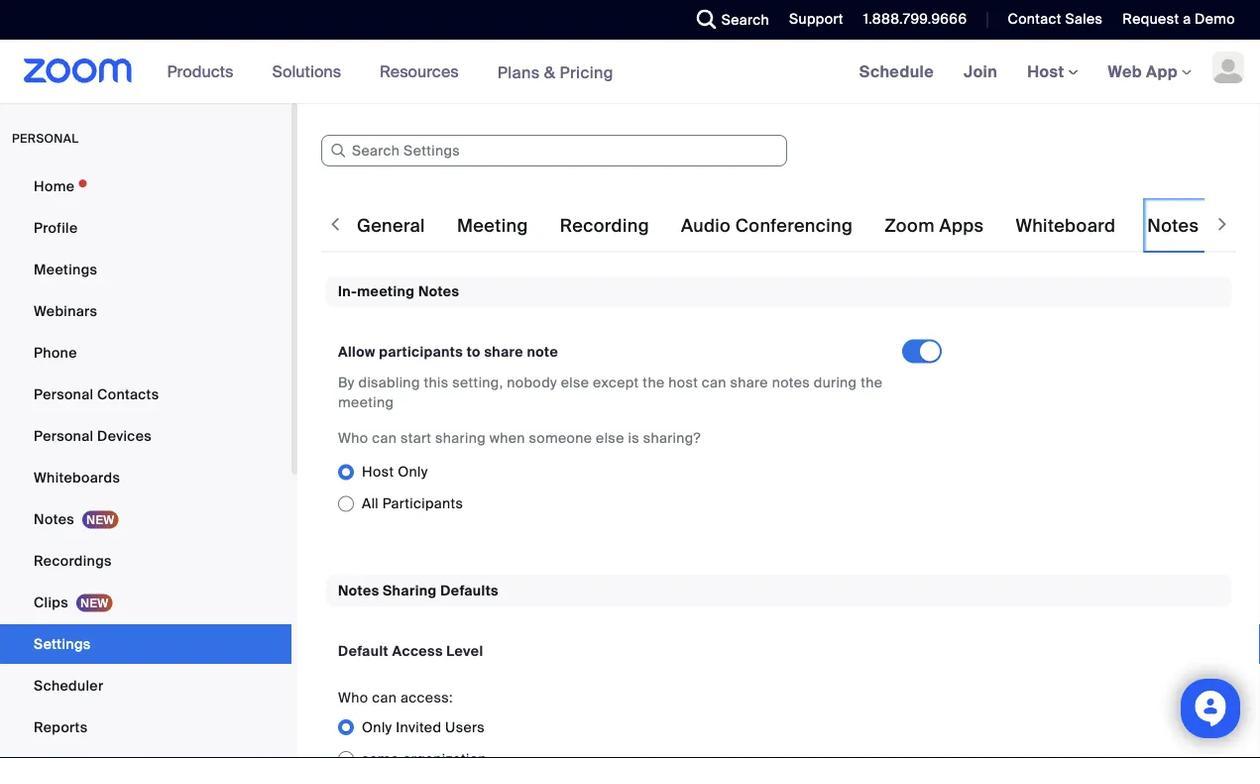 Task type: locate. For each thing, give the bounding box(es) containing it.
host for host
[[1027, 61, 1068, 82]]

host
[[1027, 61, 1068, 82], [362, 463, 394, 481]]

the right during
[[861, 374, 883, 392]]

meeting down by
[[338, 393, 394, 412]]

1 vertical spatial host
[[362, 463, 394, 481]]

clips
[[34, 593, 68, 612]]

0 vertical spatial host
[[1027, 61, 1068, 82]]

share inside by disabling this setting, nobody else except the host can share notes during the meeting
[[730, 374, 768, 392]]

0 vertical spatial can
[[702, 374, 727, 392]]

plans
[[497, 62, 540, 83]]

can
[[702, 374, 727, 392], [372, 429, 397, 448], [372, 688, 397, 707]]

only down the who can access:
[[362, 718, 392, 736]]

0 horizontal spatial the
[[643, 374, 665, 392]]

personal devices link
[[0, 416, 291, 456]]

1 horizontal spatial share
[[730, 374, 768, 392]]

search
[[721, 10, 769, 29]]

in-meeting notes element
[[326, 277, 1231, 544]]

host down contact sales
[[1027, 61, 1068, 82]]

who can access:
[[338, 688, 453, 707]]

meeting
[[357, 283, 415, 301], [338, 393, 394, 412]]

meetings link
[[0, 250, 291, 289]]

profile picture image
[[1213, 52, 1244, 83]]

webinars link
[[0, 291, 291, 331]]

only up all participants
[[398, 463, 428, 481]]

0 vertical spatial else
[[561, 374, 589, 392]]

products button
[[167, 40, 242, 103]]

1.888.799.9666 button
[[848, 0, 972, 40], [863, 10, 967, 28]]

1.888.799.9666
[[863, 10, 967, 28]]

access
[[392, 642, 443, 660]]

notes up allow participants to share note
[[418, 283, 459, 301]]

1.888.799.9666 button up schedule link
[[863, 10, 967, 28]]

notes link
[[0, 500, 291, 539]]

0 vertical spatial only
[[398, 463, 428, 481]]

else left is
[[596, 429, 624, 448]]

0 vertical spatial who
[[338, 429, 368, 448]]

2 vertical spatial can
[[372, 688, 397, 707]]

notes up recordings
[[34, 510, 74, 528]]

a
[[1183, 10, 1191, 28]]

scheduler
[[34, 677, 104, 695]]

personal for personal devices
[[34, 427, 94, 445]]

products
[[167, 61, 233, 82]]

1 personal from the top
[[34, 385, 94, 404]]

2 who from the top
[[338, 688, 368, 707]]

plans & pricing
[[497, 62, 614, 83]]

to
[[467, 343, 481, 361]]

setting,
[[452, 374, 503, 392]]

participants
[[379, 343, 463, 361]]

sharing?
[[643, 429, 701, 448]]

who inside notes sharing defaults element
[[338, 688, 368, 707]]

0 horizontal spatial share
[[484, 343, 523, 361]]

share left "notes"
[[730, 374, 768, 392]]

can right host
[[702, 374, 727, 392]]

support
[[789, 10, 843, 28]]

notes left scroll right icon
[[1147, 215, 1199, 237]]

who up host only
[[338, 429, 368, 448]]

meeting inside by disabling this setting, nobody else except the host can share notes during the meeting
[[338, 393, 394, 412]]

phone link
[[0, 333, 291, 373]]

1 horizontal spatial only
[[398, 463, 428, 481]]

can inside notes sharing defaults element
[[372, 688, 397, 707]]

resources
[[380, 61, 459, 82]]

Search Settings text field
[[321, 135, 787, 167]]

can left access:
[[372, 688, 397, 707]]

participants
[[383, 495, 463, 513]]

1 vertical spatial else
[[596, 429, 624, 448]]

0 horizontal spatial else
[[561, 374, 589, 392]]

notes inside tabs of my account settings page tab list
[[1147, 215, 1199, 237]]

the left host
[[643, 374, 665, 392]]

1 who from the top
[[338, 429, 368, 448]]

profile link
[[0, 208, 291, 248]]

zoom logo image
[[24, 58, 132, 83]]

meeting down 'general'
[[357, 283, 415, 301]]

1 vertical spatial meeting
[[338, 393, 394, 412]]

personal up whiteboards
[[34, 427, 94, 445]]

in-
[[338, 283, 357, 301]]

recordings
[[34, 552, 112, 570]]

1 vertical spatial personal
[[34, 427, 94, 445]]

support link
[[774, 0, 848, 40], [789, 10, 843, 28]]

who down default
[[338, 688, 368, 707]]

1 horizontal spatial else
[[596, 429, 624, 448]]

who inside in-meeting notes element
[[338, 429, 368, 448]]

else
[[561, 374, 589, 392], [596, 429, 624, 448]]

2 personal from the top
[[34, 427, 94, 445]]

banner
[[0, 40, 1260, 105]]

join
[[964, 61, 998, 82]]

can left start
[[372, 429, 397, 448]]

1 vertical spatial share
[[730, 374, 768, 392]]

personal menu menu
[[0, 167, 291, 750]]

contact
[[1008, 10, 1062, 28]]

1 vertical spatial can
[[372, 429, 397, 448]]

0 horizontal spatial only
[[362, 718, 392, 736]]

host inside who can start sharing when someone else is sharing? 'option group'
[[362, 463, 394, 481]]

notes
[[1147, 215, 1199, 237], [418, 283, 459, 301], [34, 510, 74, 528], [338, 581, 379, 600]]

personal
[[34, 385, 94, 404], [34, 427, 94, 445]]

someone
[[529, 429, 592, 448]]

1 vertical spatial only
[[362, 718, 392, 736]]

schedule
[[859, 61, 934, 82]]

only inside who can access: "option group"
[[362, 718, 392, 736]]

conferencing
[[735, 215, 853, 237]]

default access level
[[338, 642, 483, 660]]

in-meeting notes
[[338, 283, 459, 301]]

phone
[[34, 344, 77, 362]]

can for who can access:
[[372, 688, 397, 707]]

personal down phone
[[34, 385, 94, 404]]

who
[[338, 429, 368, 448], [338, 688, 368, 707]]

1 vertical spatial who
[[338, 688, 368, 707]]

clips link
[[0, 583, 291, 623]]

only
[[398, 463, 428, 481], [362, 718, 392, 736]]

tabs of my account settings page tab list
[[353, 198, 1260, 254]]

0 horizontal spatial host
[[362, 463, 394, 481]]

1 horizontal spatial host
[[1027, 61, 1068, 82]]

host inside the meetings "navigation"
[[1027, 61, 1068, 82]]

personal for personal contacts
[[34, 385, 94, 404]]

except
[[593, 374, 639, 392]]

share right to
[[484, 343, 523, 361]]

else left except
[[561, 374, 589, 392]]

profile
[[34, 219, 78, 237]]

sales
[[1065, 10, 1103, 28]]

host up all
[[362, 463, 394, 481]]

request a demo link
[[1108, 0, 1260, 40], [1123, 10, 1235, 28]]

audio conferencing
[[681, 215, 853, 237]]

contact sales link
[[993, 0, 1108, 40], [1008, 10, 1103, 28]]

nobody
[[507, 374, 557, 392]]

whiteboards link
[[0, 458, 291, 498]]

the
[[643, 374, 665, 392], [861, 374, 883, 392]]

contact sales
[[1008, 10, 1103, 28]]

this
[[424, 374, 449, 392]]

0 vertical spatial personal
[[34, 385, 94, 404]]

0 vertical spatial share
[[484, 343, 523, 361]]

1 horizontal spatial the
[[861, 374, 883, 392]]



Task type: vqa. For each thing, say whether or not it's contained in the screenshot.
footer
no



Task type: describe. For each thing, give the bounding box(es) containing it.
2 the from the left
[[861, 374, 883, 392]]

&
[[544, 62, 556, 83]]

request a demo
[[1123, 10, 1235, 28]]

sharing
[[383, 581, 437, 600]]

by
[[338, 374, 355, 392]]

can for who can start sharing when someone else is sharing?
[[372, 429, 397, 448]]

scroll right image
[[1213, 214, 1232, 234]]

app
[[1146, 61, 1178, 82]]

resources button
[[380, 40, 468, 103]]

notes left sharing
[[338, 581, 379, 600]]

settings
[[34, 635, 91, 653]]

notes sharing defaults element
[[326, 575, 1231, 758]]

meetings navigation
[[844, 40, 1260, 105]]

start
[[401, 429, 432, 448]]

personal
[[12, 131, 79, 146]]

users
[[445, 718, 485, 736]]

1 the from the left
[[643, 374, 665, 392]]

level
[[446, 642, 483, 660]]

solutions button
[[272, 40, 350, 103]]

webinars
[[34, 302, 97, 320]]

can inside by disabling this setting, nobody else except the host can share notes during the meeting
[[702, 374, 727, 392]]

reports
[[34, 718, 88, 737]]

only invited users
[[362, 718, 485, 736]]

schedule link
[[844, 40, 949, 103]]

notes sharing defaults
[[338, 581, 499, 600]]

host only
[[362, 463, 428, 481]]

general
[[357, 215, 425, 237]]

whiteboard
[[1016, 215, 1116, 237]]

meeting
[[457, 215, 528, 237]]

by disabling this setting, nobody else except the host can share notes during the meeting
[[338, 374, 883, 412]]

note
[[527, 343, 558, 361]]

solutions
[[272, 61, 341, 82]]

personal contacts link
[[0, 375, 291, 414]]

contacts
[[97, 385, 159, 404]]

apps
[[939, 215, 984, 237]]

join link
[[949, 40, 1012, 103]]

invited
[[396, 718, 441, 736]]

else inside by disabling this setting, nobody else except the host can share notes during the meeting
[[561, 374, 589, 392]]

recording
[[560, 215, 649, 237]]

home link
[[0, 167, 291, 206]]

1.888.799.9666 button up schedule
[[848, 0, 972, 40]]

is
[[628, 429, 639, 448]]

product information navigation
[[152, 40, 628, 105]]

scheduler link
[[0, 666, 291, 706]]

all participants
[[362, 495, 463, 513]]

web app
[[1108, 61, 1178, 82]]

scroll left image
[[325, 214, 345, 234]]

host
[[668, 374, 698, 392]]

who for who can access:
[[338, 688, 368, 707]]

whiteboards
[[34, 468, 120, 487]]

only inside who can start sharing when someone else is sharing? 'option group'
[[398, 463, 428, 481]]

web
[[1108, 61, 1142, 82]]

recordings link
[[0, 541, 291, 581]]

notes inside personal menu menu
[[34, 510, 74, 528]]

meetings
[[34, 260, 97, 279]]

host button
[[1027, 61, 1078, 82]]

web app button
[[1108, 61, 1192, 82]]

allow participants to share note
[[338, 343, 558, 361]]

when
[[489, 429, 525, 448]]

request
[[1123, 10, 1179, 28]]

notes
[[772, 374, 810, 392]]

who can start sharing when someone else is sharing? option group
[[338, 456, 958, 520]]

default
[[338, 642, 389, 660]]

personal devices
[[34, 427, 152, 445]]

all
[[362, 495, 379, 513]]

banner containing products
[[0, 40, 1260, 105]]

who can start sharing when someone else is sharing?
[[338, 429, 701, 448]]

reports link
[[0, 708, 291, 748]]

search button
[[682, 0, 774, 40]]

who for who can start sharing when someone else is sharing?
[[338, 429, 368, 448]]

host for host only
[[362, 463, 394, 481]]

audio
[[681, 215, 731, 237]]

allow
[[338, 343, 375, 361]]

defaults
[[440, 581, 499, 600]]

during
[[814, 374, 857, 392]]

who can access: option group
[[338, 712, 902, 758]]

personal contacts
[[34, 385, 159, 404]]

access:
[[401, 688, 453, 707]]

devices
[[97, 427, 152, 445]]

zoom
[[885, 215, 935, 237]]

settings link
[[0, 625, 291, 664]]

pricing
[[560, 62, 614, 83]]

0 vertical spatial meeting
[[357, 283, 415, 301]]

demo
[[1195, 10, 1235, 28]]

disabling
[[358, 374, 420, 392]]



